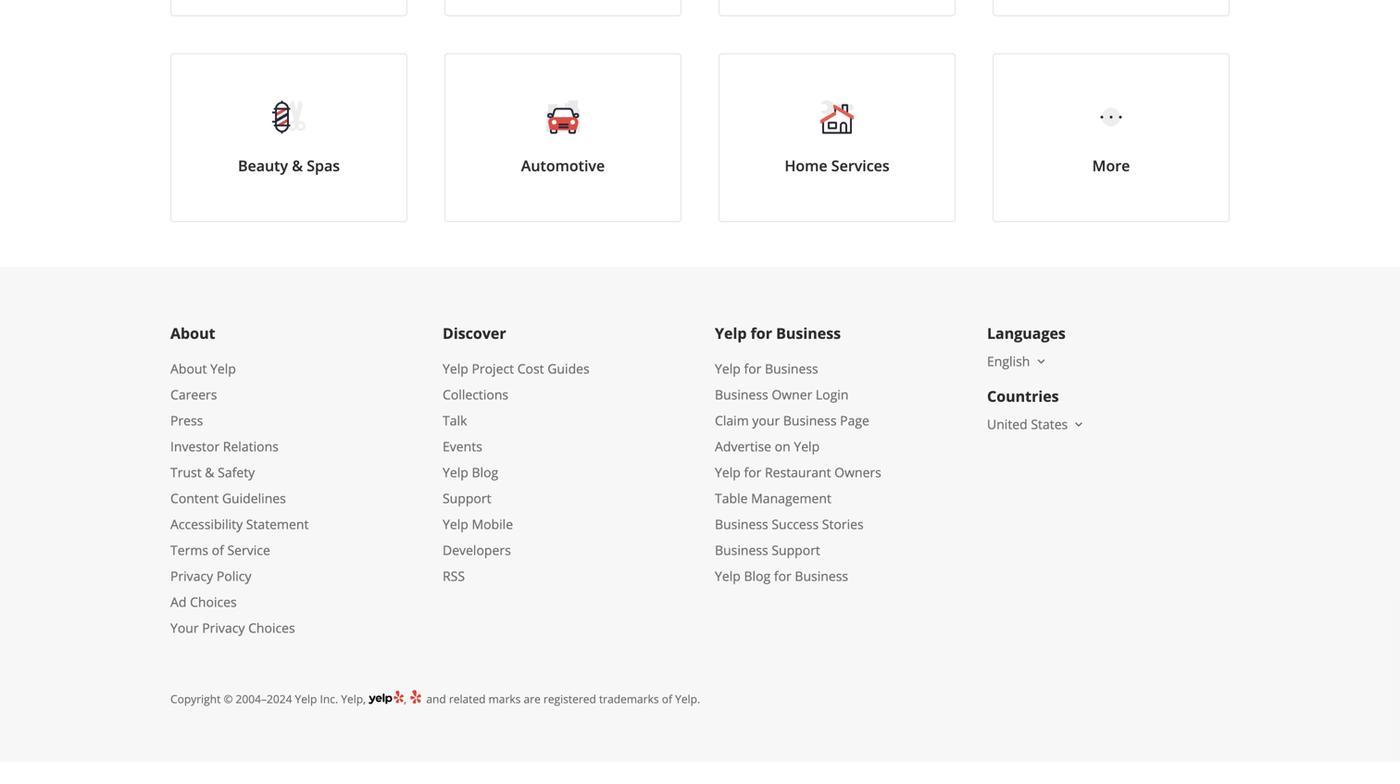Task type: describe. For each thing, give the bounding box(es) containing it.
management
[[752, 490, 832, 507]]

support inside yelp project cost guides collections talk events yelp blog support yelp mobile developers rss
[[443, 490, 492, 507]]

table management link
[[715, 490, 832, 507]]

business down owner on the right bottom of the page
[[784, 412, 837, 429]]

stories
[[823, 516, 864, 533]]

trademarks
[[599, 692, 659, 707]]

yelp up "collections" on the bottom left of page
[[443, 360, 469, 378]]

yelp burst image
[[410, 689, 424, 705]]

mobile
[[472, 516, 513, 533]]

trust & safety link
[[170, 464, 255, 481]]

talk
[[443, 412, 467, 429]]

yelp for business link
[[715, 360, 819, 378]]

yelp up table
[[715, 464, 741, 481]]

business up yelp for business link
[[777, 323, 841, 343]]

statement
[[246, 516, 309, 533]]

home
[[785, 156, 828, 176]]

1 horizontal spatial &
[[292, 156, 303, 176]]

rss link
[[443, 567, 465, 585]]

related
[[449, 692, 486, 707]]

beauty & spas link
[[170, 53, 408, 222]]

business owner login link
[[715, 386, 849, 403]]

rss
[[443, 567, 465, 585]]

developers
[[443, 542, 511, 559]]

yelp for business business owner login claim your business page advertise on yelp yelp for restaurant owners table management business success stories business support yelp blog for business
[[715, 360, 882, 585]]

languages
[[988, 323, 1066, 343]]

trust
[[170, 464, 202, 481]]

success
[[772, 516, 819, 533]]

copyright © 2004–2024 yelp inc. yelp,
[[170, 692, 366, 707]]

terms
[[170, 542, 208, 559]]

yelp up claim at bottom right
[[715, 360, 741, 378]]

support link
[[443, 490, 492, 507]]

content
[[170, 490, 219, 507]]

more
[[1093, 156, 1131, 176]]

policy
[[217, 567, 252, 585]]

about yelp careers press investor relations trust & safety content guidelines accessibility statement terms of service privacy policy ad choices your privacy choices
[[170, 360, 309, 637]]

advertise on yelp link
[[715, 438, 820, 455]]

owner
[[772, 386, 813, 403]]

press link
[[170, 412, 203, 429]]

terms of service link
[[170, 542, 270, 559]]

©
[[224, 692, 233, 707]]

are
[[524, 692, 541, 707]]

yelp right the on at the right bottom
[[794, 438, 820, 455]]

for up business owner login link
[[744, 360, 762, 378]]

content guidelines link
[[170, 490, 286, 507]]

16 chevron down v2 image
[[1034, 354, 1049, 369]]

careers link
[[170, 386, 217, 403]]

page
[[840, 412, 870, 429]]

spas
[[307, 156, 340, 176]]

automotive
[[521, 156, 605, 176]]

login
[[816, 386, 849, 403]]

advertise
[[715, 438, 772, 455]]

yelp down events
[[443, 464, 469, 481]]

table
[[715, 490, 748, 507]]

ad choices link
[[170, 593, 237, 611]]

& inside about yelp careers press investor relations trust & safety content guidelines accessibility statement terms of service privacy policy ad choices your privacy choices
[[205, 464, 215, 481]]

restaurant
[[765, 464, 832, 481]]

service
[[227, 542, 270, 559]]

owners
[[835, 464, 882, 481]]

about for about
[[170, 323, 215, 343]]

automotive link
[[445, 53, 682, 222]]

and related marks are registered trademarks of yelp.
[[424, 692, 701, 707]]

guidelines
[[222, 490, 286, 507]]

yelp,
[[341, 692, 366, 707]]

collections
[[443, 386, 509, 403]]

united states button
[[988, 416, 1087, 433]]



Task type: locate. For each thing, give the bounding box(es) containing it.
yelp down business support link
[[715, 567, 741, 585]]

1 vertical spatial of
[[662, 692, 673, 707]]

0 vertical spatial blog
[[472, 464, 499, 481]]

developers link
[[443, 542, 511, 559]]

business up yelp blog for business link
[[715, 542, 769, 559]]

1 horizontal spatial support
[[772, 542, 821, 559]]

of inside about yelp careers press investor relations trust & safety content guidelines accessibility statement terms of service privacy policy ad choices your privacy choices
[[212, 542, 224, 559]]

0 vertical spatial privacy
[[170, 567, 213, 585]]

1 horizontal spatial blog
[[744, 567, 771, 585]]

yelp blog for business link
[[715, 567, 849, 585]]

16 chevron down v2 image
[[1072, 417, 1087, 432]]

2 about from the top
[[170, 360, 207, 378]]

for up yelp for business link
[[751, 323, 773, 343]]

about up careers link
[[170, 360, 207, 378]]

yelp up yelp for business link
[[715, 323, 747, 343]]

for down business support link
[[774, 567, 792, 585]]

0 vertical spatial &
[[292, 156, 303, 176]]

more link
[[993, 53, 1230, 222]]

choices down policy
[[248, 619, 295, 637]]

events link
[[443, 438, 483, 455]]

privacy down ad choices link
[[202, 619, 245, 637]]

0 horizontal spatial &
[[205, 464, 215, 481]]

0 vertical spatial about
[[170, 323, 215, 343]]

of up privacy policy 'link'
[[212, 542, 224, 559]]

business up claim at bottom right
[[715, 386, 769, 403]]

blog down business support link
[[744, 567, 771, 585]]

registered
[[544, 692, 597, 707]]

your
[[170, 619, 199, 637]]

blog inside yelp for business business owner login claim your business page advertise on yelp yelp for restaurant owners table management business success stories business support yelp blog for business
[[744, 567, 771, 585]]

about inside about yelp careers press investor relations trust & safety content guidelines accessibility statement terms of service privacy policy ad choices your privacy choices
[[170, 360, 207, 378]]

careers
[[170, 386, 217, 403]]

your
[[753, 412, 780, 429]]

privacy
[[170, 567, 213, 585], [202, 619, 245, 637]]

claim
[[715, 412, 749, 429]]

business down stories
[[795, 567, 849, 585]]

1 horizontal spatial of
[[662, 692, 673, 707]]

2004–2024
[[236, 692, 292, 707]]

and
[[426, 692, 446, 707]]

business up owner on the right bottom of the page
[[765, 360, 819, 378]]

talk link
[[443, 412, 467, 429]]

blog
[[472, 464, 499, 481], [744, 567, 771, 585]]

0 vertical spatial support
[[443, 490, 492, 507]]

investor
[[170, 438, 220, 455]]

about
[[170, 323, 215, 343], [170, 360, 207, 378]]

about yelp link
[[170, 360, 236, 378]]

copyright
[[170, 692, 221, 707]]

support down yelp blog link
[[443, 490, 492, 507]]

project
[[472, 360, 514, 378]]

0 vertical spatial choices
[[190, 593, 237, 611]]

home services link
[[719, 53, 956, 222]]

your privacy choices link
[[170, 619, 295, 637]]

accessibility statement link
[[170, 516, 309, 533]]

on
[[775, 438, 791, 455]]

1 vertical spatial privacy
[[202, 619, 245, 637]]

business support link
[[715, 542, 821, 559]]

business down table
[[715, 516, 769, 533]]

1 vertical spatial blog
[[744, 567, 771, 585]]

& left spas
[[292, 156, 303, 176]]

yelp logo image
[[369, 689, 404, 707]]

& right trust
[[205, 464, 215, 481]]

yelp for business
[[715, 323, 841, 343]]

cost
[[518, 360, 544, 378]]

united
[[988, 416, 1028, 433]]

inc.
[[320, 692, 338, 707]]

yelp left inc.
[[295, 692, 317, 707]]

marks
[[489, 692, 521, 707]]

services
[[832, 156, 890, 176]]

yelp mobile link
[[443, 516, 513, 533]]

events
[[443, 438, 483, 455]]

choices down privacy policy 'link'
[[190, 593, 237, 611]]

accessibility
[[170, 516, 243, 533]]

yelp project cost guides link
[[443, 360, 590, 378]]

1 vertical spatial &
[[205, 464, 215, 481]]

support
[[443, 490, 492, 507], [772, 542, 821, 559]]

yelp down support link
[[443, 516, 469, 533]]

business
[[777, 323, 841, 343], [765, 360, 819, 378], [715, 386, 769, 403], [784, 412, 837, 429], [715, 516, 769, 533], [715, 542, 769, 559], [795, 567, 849, 585]]

,
[[404, 692, 410, 707]]

0 horizontal spatial blog
[[472, 464, 499, 481]]

collections link
[[443, 386, 509, 403]]

relations
[[223, 438, 279, 455]]

english
[[988, 353, 1031, 370]]

beauty
[[238, 156, 288, 176]]

0 horizontal spatial support
[[443, 490, 492, 507]]

about up about yelp link
[[170, 323, 215, 343]]

blog inside yelp project cost guides collections talk events yelp blog support yelp mobile developers rss
[[472, 464, 499, 481]]

discover
[[443, 323, 506, 343]]

0 horizontal spatial of
[[212, 542, 224, 559]]

1 about from the top
[[170, 323, 215, 343]]

investor relations link
[[170, 438, 279, 455]]

business success stories link
[[715, 516, 864, 533]]

claim your business page link
[[715, 412, 870, 429]]

blog up support link
[[472, 464, 499, 481]]

press
[[170, 412, 203, 429]]

&
[[292, 156, 303, 176], [205, 464, 215, 481]]

choices
[[190, 593, 237, 611], [248, 619, 295, 637]]

guides
[[548, 360, 590, 378]]

yelp project cost guides collections talk events yelp blog support yelp mobile developers rss
[[443, 360, 590, 585]]

support down success
[[772, 542, 821, 559]]

ad
[[170, 593, 187, 611]]

for down advertise
[[744, 464, 762, 481]]

united states
[[988, 416, 1068, 433]]

1 vertical spatial about
[[170, 360, 207, 378]]

safety
[[218, 464, 255, 481]]

support inside yelp for business business owner login claim your business page advertise on yelp yelp for restaurant owners table management business success stories business support yelp blog for business
[[772, 542, 821, 559]]

countries
[[988, 386, 1060, 406]]

1 vertical spatial support
[[772, 542, 821, 559]]

privacy down terms
[[170, 567, 213, 585]]

privacy policy link
[[170, 567, 252, 585]]

yelp up careers link
[[210, 360, 236, 378]]

about for about yelp careers press investor relations trust & safety content guidelines accessibility statement terms of service privacy policy ad choices your privacy choices
[[170, 360, 207, 378]]

yelp blog link
[[443, 464, 499, 481]]

yelp for restaurant owners link
[[715, 464, 882, 481]]

of left yelp. at the bottom of the page
[[662, 692, 673, 707]]

english button
[[988, 353, 1049, 370]]

for
[[751, 323, 773, 343], [744, 360, 762, 378], [744, 464, 762, 481], [774, 567, 792, 585]]

0 vertical spatial of
[[212, 542, 224, 559]]

0 horizontal spatial choices
[[190, 593, 237, 611]]

yelp
[[715, 323, 747, 343], [210, 360, 236, 378], [443, 360, 469, 378], [715, 360, 741, 378], [794, 438, 820, 455], [443, 464, 469, 481], [715, 464, 741, 481], [443, 516, 469, 533], [715, 567, 741, 585], [295, 692, 317, 707]]

yelp inside about yelp careers press investor relations trust & safety content guidelines accessibility statement terms of service privacy policy ad choices your privacy choices
[[210, 360, 236, 378]]

home services
[[785, 156, 890, 176]]

1 horizontal spatial choices
[[248, 619, 295, 637]]

yelp.
[[676, 692, 701, 707]]

1 vertical spatial choices
[[248, 619, 295, 637]]



Task type: vqa. For each thing, say whether or not it's contained in the screenshot.
Fireplace Services
no



